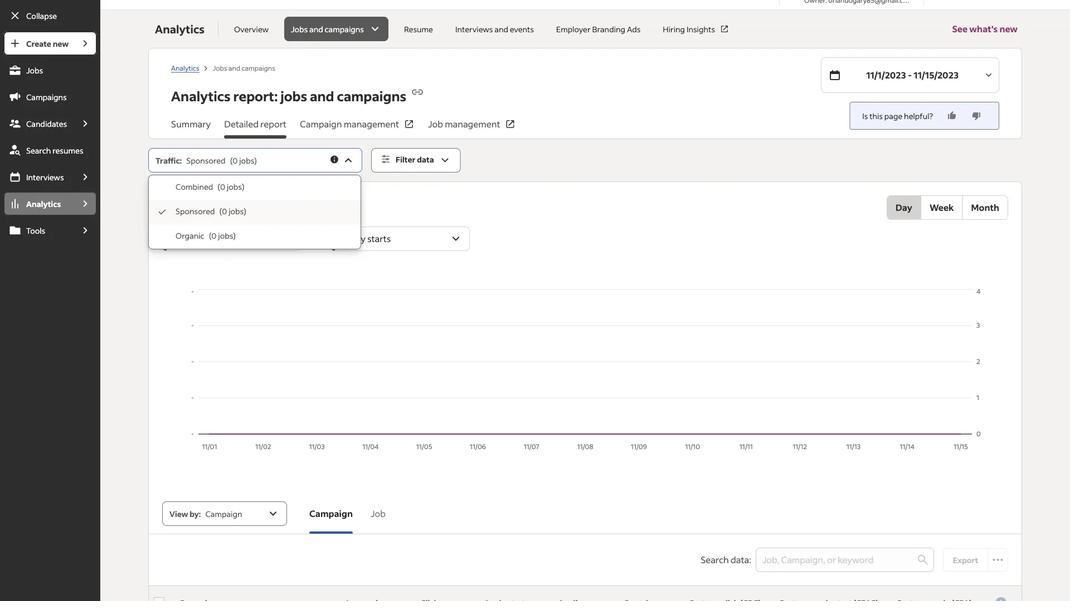 Task type: vqa. For each thing, say whether or not it's contained in the screenshot.
the Jobs in Jobs and campaigns button
yes



Task type: describe. For each thing, give the bounding box(es) containing it.
analytics inside menu bar
[[26, 199, 61, 209]]

traffic:
[[156, 156, 182, 166]]

) down 'detailed report' link
[[254, 156, 257, 166]]

collapse button
[[3, 3, 97, 28]]

employer
[[556, 24, 591, 34]]

this filters data based on the type of traffic a job received, not the sponsored status of the job itself. some jobs may receive both sponsored and organic traffic. combined view shows all traffic. image
[[329, 155, 340, 165]]

collapse
[[26, 11, 57, 21]]

) for sponsored ( 0 jobs )
[[244, 207, 246, 217]]

( up combined ( 0 jobs )
[[230, 156, 233, 166]]

this
[[870, 111, 883, 121]]

interviews link
[[3, 165, 74, 190]]

jobs for combined ( 0 jobs )
[[227, 182, 242, 192]]

) for combined ( 0 jobs )
[[242, 182, 245, 192]]

is this page helpful?
[[862, 111, 933, 121]]

employer branding ads
[[556, 24, 641, 34]]

hiring insights link
[[656, 17, 736, 41]]

campaign for campaign
[[309, 509, 353, 520]]

week
[[930, 202, 954, 213]]

2 vertical spatial campaigns
[[337, 88, 406, 105]]

) for organic ( 0 jobs )
[[233, 231, 236, 241]]

search data:
[[701, 555, 751, 566]]

create new
[[26, 38, 69, 48]]

0 up combined ( 0 jobs )
[[233, 156, 238, 166]]

jobs down 'detailed report' link
[[239, 156, 254, 166]]

jobs link
[[3, 58, 97, 82]]

tools link
[[3, 218, 74, 243]]

0 horizontal spatial jobs and campaigns
[[213, 63, 275, 72]]

jobs up "report"
[[280, 88, 307, 105]]

0 horizontal spatial analytics link
[[3, 192, 74, 216]]

employer branding ads link
[[550, 17, 647, 41]]

interviews and events
[[455, 24, 534, 34]]

candidates link
[[3, 111, 74, 136]]

jobs and campaigns button
[[284, 17, 388, 41]]

view by: campaign
[[170, 509, 242, 519]]

this page is helpful image
[[947, 110, 958, 122]]

filter data button
[[371, 148, 461, 173]]

insights
[[687, 24, 715, 34]]

detailed
[[224, 118, 259, 130]]

data:
[[731, 555, 751, 566]]

interviews for interviews
[[26, 172, 64, 182]]

analytics report: jobs and campaigns
[[171, 88, 406, 105]]

jobs for organic ( 0 jobs )
[[218, 231, 233, 241]]

option containing organic
[[149, 225, 361, 249]]

and inside jobs and campaigns button
[[309, 24, 323, 34]]

search resumes
[[26, 145, 83, 156]]

and inside interviews and events link
[[495, 24, 508, 34]]

management for job management
[[445, 118, 500, 130]]

( for combined
[[218, 182, 220, 192]]

0 for combined ( 0 jobs )
[[220, 182, 225, 192]]

create new link
[[3, 31, 74, 56]]

new inside see what's new button
[[1000, 23, 1018, 35]]

11/15/2023
[[914, 69, 959, 81]]

campaign right by:
[[205, 509, 242, 519]]

search for search data:
[[701, 555, 729, 566]]

campaign for campaign management
[[300, 118, 342, 130]]

( for organic
[[209, 231, 211, 241]]

11/1/2023 - 11/15/2023
[[866, 69, 959, 81]]

job management link
[[428, 118, 516, 139]]

metrics
[[162, 200, 194, 211]]

job for job
[[371, 509, 386, 520]]

overview link
[[227, 17, 275, 41]]

campaign button
[[300, 499, 362, 530]]

month
[[971, 202, 999, 213]]

summary link
[[171, 118, 211, 139]]

management for campaign management
[[344, 118, 399, 130]]

11/1/2023
[[866, 69, 906, 81]]

job for job management
[[428, 118, 443, 130]]

campaigns
[[26, 92, 67, 102]]

see what's new
[[952, 23, 1018, 35]]

menu bar containing create new
[[0, 31, 100, 602]]

detailed report
[[224, 118, 287, 130]]

filter data
[[396, 155, 434, 165]]

0 for sponsored ( 0 jobs )
[[222, 207, 227, 217]]

jobs inside 'link'
[[26, 65, 43, 75]]

new inside the create new 'link'
[[53, 38, 69, 48]]



Task type: locate. For each thing, give the bounding box(es) containing it.
0 right the over
[[222, 207, 227, 217]]

0 vertical spatial interviews
[[455, 24, 493, 34]]

campaign up 'this filters data based on the type of traffic a job received, not the sponsored status of the job itself. some jobs may receive both sponsored and organic traffic. combined view shows all traffic.' icon
[[300, 118, 342, 130]]

option containing sponsored
[[149, 200, 361, 225]]

( right the over
[[219, 207, 222, 217]]

campaigns inside jobs and campaigns button
[[325, 24, 364, 34]]

( up the time
[[218, 182, 220, 192]]

0 vertical spatial sponsored
[[186, 156, 226, 166]]

interviews down search resumes link
[[26, 172, 64, 182]]

jobs and campaigns inside jobs and campaigns button
[[291, 24, 364, 34]]

1 vertical spatial job
[[371, 509, 386, 520]]

0 horizontal spatial new
[[53, 38, 69, 48]]

campaign
[[300, 118, 342, 130], [309, 509, 353, 520], [205, 509, 242, 519]]

0 horizontal spatial search
[[26, 145, 51, 156]]

)
[[254, 156, 257, 166], [242, 182, 245, 192], [244, 207, 246, 217], [233, 231, 236, 241]]

interviews for interviews and events
[[455, 24, 493, 34]]

management
[[344, 118, 399, 130], [445, 118, 500, 130]]

0 up the time
[[220, 182, 225, 192]]

1 management from the left
[[344, 118, 399, 130]]

0 for organic ( 0 jobs )
[[211, 231, 217, 241]]

overview
[[234, 24, 269, 34]]

(
[[230, 156, 233, 166], [218, 182, 220, 192], [219, 207, 222, 217], [209, 231, 211, 241]]

jobs inside button
[[291, 24, 308, 34]]

metrics over time
[[162, 200, 236, 211]]

combined ( 0 jobs )
[[176, 182, 245, 192]]

view
[[170, 509, 188, 519]]

job up data
[[428, 118, 443, 130]]

option up sponsored ( 0 jobs )
[[149, 176, 361, 200]]

see
[[952, 23, 968, 35]]

region
[[162, 287, 1008, 454]]

over
[[196, 200, 215, 211]]

list box
[[149, 176, 361, 249]]

job button
[[362, 499, 395, 530]]

analytics
[[155, 22, 205, 36], [171, 63, 199, 72], [171, 88, 231, 105], [26, 199, 61, 209]]

interviews left events
[[455, 24, 493, 34]]

option
[[149, 176, 361, 200], [149, 200, 361, 225], [149, 225, 361, 249]]

menu bar
[[0, 31, 100, 602]]

1 vertical spatial sponsored
[[176, 207, 215, 217]]

1 vertical spatial new
[[53, 38, 69, 48]]

new right 'what's'
[[1000, 23, 1018, 35]]

1 horizontal spatial new
[[1000, 23, 1018, 35]]

sponsored
[[186, 156, 226, 166], [176, 207, 215, 217]]

job management
[[428, 118, 500, 130]]

filter
[[396, 155, 416, 165]]

option down combined ( 0 jobs )
[[149, 200, 361, 225]]

1 vertical spatial search
[[701, 555, 729, 566]]

0 vertical spatial search
[[26, 145, 51, 156]]

helpful?
[[904, 111, 933, 121]]

1 vertical spatial analytics link
[[3, 192, 74, 216]]

this page is not helpful image
[[971, 110, 982, 122]]

jobs
[[280, 88, 307, 105], [239, 156, 254, 166], [227, 182, 242, 192], [229, 207, 244, 217], [218, 231, 233, 241]]

( for sponsored
[[219, 207, 222, 217]]

summary
[[171, 118, 211, 130]]

jobs down sponsored ( 0 jobs )
[[218, 231, 233, 241]]

report:
[[233, 88, 278, 105]]

3 option from the top
[[149, 225, 361, 249]]

jobs and campaigns
[[291, 24, 364, 34], [213, 63, 275, 72]]

1 horizontal spatial job
[[428, 118, 443, 130]]

0 vertical spatial jobs and campaigns
[[291, 24, 364, 34]]

campaigns link
[[3, 85, 97, 109]]

sponsored down combined
[[176, 207, 215, 217]]

0 horizontal spatial jobs
[[26, 65, 43, 75]]

job right "campaign" button
[[371, 509, 386, 520]]

) up sponsored ( 0 jobs )
[[242, 182, 245, 192]]

resume
[[404, 24, 433, 34]]

what's
[[969, 23, 998, 35]]

time
[[217, 200, 236, 211]]

2 option from the top
[[149, 200, 361, 225]]

page
[[884, 111, 903, 121]]

job
[[428, 118, 443, 130], [371, 509, 386, 520]]

jobs
[[291, 24, 308, 34], [213, 63, 227, 72], [26, 65, 43, 75]]

-
[[908, 69, 912, 81]]

0 vertical spatial campaigns
[[325, 24, 364, 34]]

search left data: at the right of the page
[[701, 555, 729, 566]]

campaign management link
[[300, 118, 415, 139]]

analytics link
[[171, 63, 199, 73], [3, 192, 74, 216]]

1 vertical spatial interviews
[[26, 172, 64, 182]]

detailed report link
[[224, 118, 287, 139]]

0 vertical spatial new
[[1000, 23, 1018, 35]]

1 option from the top
[[149, 176, 361, 200]]

sponsored ( 0 jobs )
[[176, 207, 246, 217]]

new right create at top left
[[53, 38, 69, 48]]

0 horizontal spatial management
[[344, 118, 399, 130]]

jobs up the time
[[227, 182, 242, 192]]

1 horizontal spatial management
[[445, 118, 500, 130]]

hiring insights
[[663, 24, 715, 34]]

1 horizontal spatial jobs and campaigns
[[291, 24, 364, 34]]

2 management from the left
[[445, 118, 500, 130]]

1 horizontal spatial interviews
[[455, 24, 493, 34]]

jobs right the over
[[229, 207, 244, 217]]

0 horizontal spatial interviews
[[26, 172, 64, 182]]

and
[[309, 24, 323, 34], [495, 24, 508, 34], [228, 63, 240, 72], [310, 88, 334, 105]]

0
[[233, 156, 238, 166], [220, 182, 225, 192], [222, 207, 227, 217], [211, 231, 217, 241]]

is
[[862, 111, 868, 121]]

organic
[[176, 231, 204, 241]]

new
[[1000, 23, 1018, 35], [53, 38, 69, 48]]

show shareable url image
[[411, 86, 424, 99]]

list box containing combined
[[149, 176, 361, 249]]

ads
[[627, 24, 641, 34]]

option down the time
[[149, 225, 361, 249]]

) down the time
[[233, 231, 236, 241]]

job inside the job button
[[371, 509, 386, 520]]

sponsored up combined ( 0 jobs )
[[186, 156, 226, 166]]

0 vertical spatial job
[[428, 118, 443, 130]]

candidates
[[26, 119, 67, 129]]

1 vertical spatial campaigns
[[242, 63, 275, 72]]

1 horizontal spatial analytics link
[[171, 63, 199, 73]]

by:
[[190, 509, 201, 519]]

0 vertical spatial analytics link
[[171, 63, 199, 73]]

job inside "job management" 'link'
[[428, 118, 443, 130]]

combined
[[176, 182, 213, 192]]

interviews
[[455, 24, 493, 34], [26, 172, 64, 182]]

campaign management
[[300, 118, 399, 130]]

resume link
[[397, 17, 440, 41]]

interviews and events link
[[449, 17, 541, 41]]

create
[[26, 38, 51, 48]]

see what's new button
[[952, 10, 1018, 48]]

0 right the organic
[[211, 231, 217, 241]]

sponsored inside option
[[176, 207, 215, 217]]

interviews inside menu bar
[[26, 172, 64, 182]]

1 horizontal spatial jobs
[[213, 63, 227, 72]]

search inside search resumes link
[[26, 145, 51, 156]]

search down candidates link
[[26, 145, 51, 156]]

) right the time
[[244, 207, 246, 217]]

search resumes link
[[3, 138, 97, 163]]

campaign inside button
[[309, 509, 353, 520]]

management inside 'link'
[[445, 118, 500, 130]]

jobs for sponsored ( 0 jobs )
[[229, 207, 244, 217]]

option containing combined
[[149, 176, 361, 200]]

2 horizontal spatial jobs
[[291, 24, 308, 34]]

search for search resumes
[[26, 145, 51, 156]]

resumes
[[52, 145, 83, 156]]

branding
[[592, 24, 625, 34]]

hiring
[[663, 24, 685, 34]]

campaign left the job button
[[309, 509, 353, 520]]

organic ( 0 jobs )
[[176, 231, 236, 241]]

campaigns
[[325, 24, 364, 34], [242, 63, 275, 72], [337, 88, 406, 105]]

0 horizontal spatial job
[[371, 509, 386, 520]]

data
[[417, 155, 434, 165]]

1 horizontal spatial search
[[701, 555, 729, 566]]

traffic: sponsored ( 0 jobs )
[[156, 156, 257, 166]]

day
[[896, 202, 912, 213]]

search
[[26, 145, 51, 156], [701, 555, 729, 566]]

events
[[510, 24, 534, 34]]

tools
[[26, 226, 45, 236]]

( right the organic
[[209, 231, 211, 241]]

1 vertical spatial jobs and campaigns
[[213, 63, 275, 72]]

report
[[260, 118, 287, 130]]



